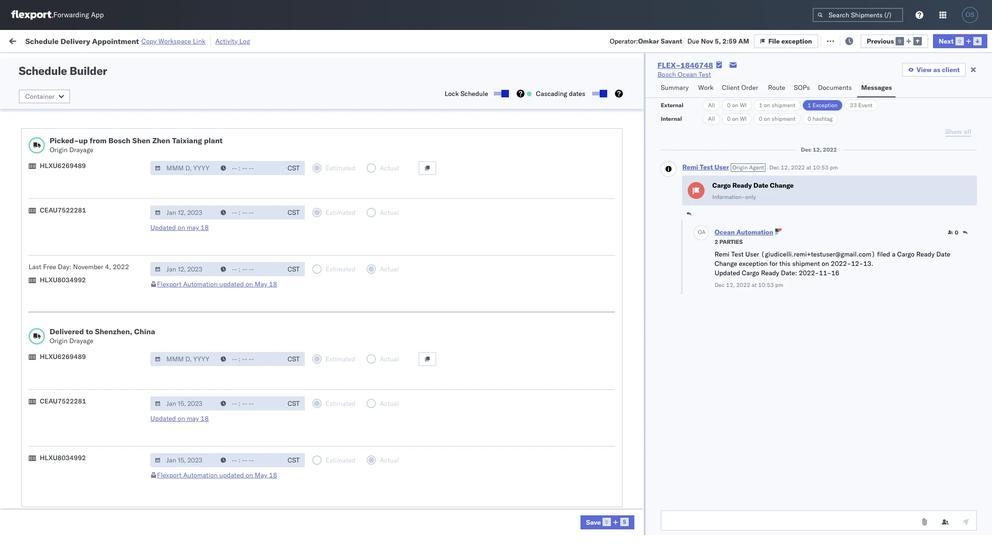 Task type: vqa. For each thing, say whether or not it's contained in the screenshot.
Confirm Delivery for 9:00
yes



Task type: locate. For each thing, give the bounding box(es) containing it.
5 schedule pickup from los angeles, ca link from the top
[[22, 297, 137, 306]]

1 vertical spatial 2:00
[[176, 442, 190, 451]]

am up 2:59 am est, dec 14, 2022
[[191, 195, 202, 203]]

fcl for schedule pickup from los angeles, ca link associated with 3rd schedule pickup from los angeles, ca button from the bottom
[[356, 216, 368, 224]]

2 schedule delivery appointment from the top
[[22, 236, 115, 244]]

taixiang
[[172, 136, 202, 145]]

remi for remi test user (giudicelli.remi+testuser@gmail.com) filed a cargo ready date change exception for this shipment on 2022-12-13.
[[715, 250, 730, 258]]

None checkbox
[[494, 92, 507, 96], [592, 92, 606, 96], [494, 92, 507, 96], [592, 92, 606, 96]]

MMM D, YYYY text field
[[150, 262, 217, 276], [150, 453, 217, 467]]

dec down 0 hashtag
[[801, 146, 811, 153]]

1 horizontal spatial remi
[[715, 250, 730, 258]]

flexport automation updated on may 18 button down 7:00 pm est, dec 23, 2022
[[157, 280, 277, 288]]

2 horizontal spatial cargo
[[897, 250, 915, 258]]

2023 up 2:00 am est, feb 3, 2023
[[243, 422, 259, 430]]

1 down the ymluw236679313
[[759, 102, 762, 109]]

est, left 6,
[[204, 504, 218, 512]]

messages button
[[857, 79, 896, 97]]

import work button
[[76, 30, 122, 51]]

ready up "workitem" button
[[72, 58, 88, 65]]

origin
[[50, 146, 68, 154], [732, 164, 748, 171], [50, 337, 68, 345]]

2023 down 2:00 am est, feb 3, 2023
[[240, 463, 257, 471]]

confirm pickup from rotterdam, netherlands button
[[22, 441, 156, 452], [22, 503, 156, 513]]

4 schedule delivery appointment link from the top
[[22, 400, 115, 409]]

hlxu6269489, for 2nd the upload customs clearance documents button from the top of the page
[[727, 195, 775, 203]]

upload for 2nd upload customs clearance documents link
[[22, 195, 43, 203]]

1 horizontal spatial at
[[752, 281, 757, 288]]

2 confirm pickup from rotterdam, netherlands button from the top
[[22, 503, 156, 513]]

cargo down parties
[[742, 269, 759, 277]]

12, right agent
[[781, 164, 790, 171]]

est, down 2:00 am est, feb 3, 2023
[[204, 463, 218, 471]]

view as client button
[[902, 63, 966, 77]]

0 vertical spatial mmm d, yyyy text field
[[150, 262, 217, 276]]

2022- up the 16 on the right of page
[[831, 259, 851, 268]]

1 vertical spatial 10:53
[[758, 281, 774, 288]]

rotterdam,
[[88, 334, 122, 342], [88, 416, 122, 425], [84, 442, 118, 450], [84, 504, 118, 512]]

schedule pickup from rotterdam, netherlands for flex-2130387
[[22, 334, 122, 352]]

savant
[[661, 37, 682, 45], [908, 154, 928, 162]]

los for 1st schedule pickup from los angeles, ca button from the bottom of the page
[[88, 359, 99, 368]]

ca for first schedule pickup from los angeles, ca button from the top
[[128, 112, 137, 121]]

0 vertical spatial hlxu6269489
[[40, 162, 86, 170]]

8:30 pm est, jan 30, 2023 down 11:30 pm est, jan 28, 2023
[[176, 401, 259, 409]]

8 ocean fcl from the top
[[335, 360, 368, 368]]

1 vertical spatial flexport
[[157, 280, 181, 288]]

1 vertical spatial date
[[936, 250, 950, 258]]

flexport automation updated on may 18 button
[[157, 280, 277, 288], [157, 471, 277, 479]]

1 schedule delivery appointment from the top
[[22, 153, 115, 162]]

1 lhuu7894563, from the top
[[677, 215, 725, 224]]

1 vertical spatial updated on may 18
[[150, 414, 209, 423]]

bosch inside bosch ocean test link
[[658, 70, 676, 79]]

jan up 2:00 am est, feb 3, 2023
[[219, 422, 229, 430]]

updated down "11:30" at the left of page
[[150, 414, 176, 423]]

0 horizontal spatial user
[[715, 163, 729, 171]]

1 vertical spatial confirm delivery
[[22, 462, 71, 471]]

6 schedule pickup from los angeles, ca link from the top
[[22, 359, 137, 368]]

flex-2130384 button
[[589, 399, 654, 412], [589, 399, 654, 412], [589, 419, 654, 432], [589, 419, 654, 432], [589, 481, 654, 494], [589, 481, 654, 494], [589, 502, 654, 515], [589, 502, 654, 515], [589, 522, 654, 535], [589, 522, 654, 535]]

-- : -- -- text field
[[216, 161, 282, 175], [216, 206, 282, 220], [216, 352, 282, 366], [216, 397, 282, 411], [216, 453, 282, 467]]

8:30 pm est, jan 30, 2023 for schedule delivery appointment
[[176, 401, 259, 409]]

7 ocean fcl from the top
[[335, 277, 368, 286]]

0 vertical spatial schedule pickup from rotterdam, netherlands
[[22, 334, 122, 352]]

abcdefg78456546
[[749, 236, 812, 245], [749, 257, 812, 265], [749, 277, 812, 286]]

abcdefg78456546 up 'updated cargo ready date: 2022-11-16' at bottom right
[[749, 257, 812, 265]]

file exception up mbl/mawb numbers
[[768, 37, 812, 45]]

date inside the remi test user (giudicelli.remi+testuser@gmail.com) filed a cargo ready date change exception for this shipment on 2022-12-13.
[[936, 250, 950, 258]]

None text field
[[661, 510, 977, 531]]

pm for confirm pickup from los angeles, ca
[[191, 257, 202, 265]]

angeles, for schedule pickup from los angeles, ca link for 4th schedule pickup from los angeles, ca button from the bottom
[[100, 174, 126, 182]]

0 vertical spatial may
[[255, 280, 267, 288]]

test123456 for schedule delivery appointment
[[749, 154, 788, 162]]

nov up 2:00 am est, nov 9, 2022
[[220, 174, 232, 183]]

mmm d, yyyy text field for picked-up from bosch shen zhen taixiang plant
[[150, 262, 217, 276]]

2 1 from the left
[[808, 102, 811, 109]]

1 vertical spatial for
[[770, 259, 778, 268]]

am right 6:00
[[191, 504, 202, 512]]

feb down 2:00 am est, feb 3, 2023
[[220, 463, 231, 471]]

0 vertical spatial abcdefg78456546
[[749, 236, 812, 245]]

0 vertical spatial flexport automation updated on may 18 button
[[157, 280, 277, 288]]

flex-1846748
[[658, 60, 713, 70], [604, 113, 652, 121], [604, 133, 652, 142], [604, 154, 652, 162], [604, 174, 652, 183], [604, 195, 652, 203]]

0 horizontal spatial for
[[90, 58, 98, 65]]

1 vertical spatial updated on may 18 button
[[150, 414, 209, 423]]

am right 9:00
[[191, 277, 202, 286]]

1 horizontal spatial omkar
[[886, 154, 906, 162]]

8:30 up 2:00 am est, feb 3, 2023
[[176, 422, 190, 430]]

4 -- : -- -- text field from the top
[[216, 397, 282, 411]]

2 schedule pickup from los angeles, ca link from the top
[[22, 132, 137, 142]]

jan left 28,
[[223, 380, 233, 389]]

8:30 pm est, jan 30, 2023 for schedule pickup from rotterdam, netherlands
[[176, 422, 259, 430]]

ymluw236679313
[[749, 92, 809, 100]]

flexport for picked-up from bosch shen zhen taixiang plant
[[157, 280, 181, 288]]

test inside the remi test user (giudicelli.remi+testuser@gmail.com) filed a cargo ready date change exception for this shipment on 2022-12-13.
[[731, 250, 744, 258]]

1 vertical spatial cargo
[[897, 250, 915, 258]]

file exception down search shipments (/) text field
[[832, 36, 876, 45]]

uetu5238478 for 7:00 pm est, dec 23, 2022
[[727, 257, 773, 265]]

ceau7522281 for picked-up from bosch shen zhen taixiang plant
[[40, 206, 86, 214]]

0 on wi for 1
[[727, 102, 747, 109]]

am up 2:00 am est, nov 9, 2022
[[191, 174, 202, 183]]

8:30
[[176, 401, 190, 409], [176, 422, 190, 430], [176, 463, 190, 471]]

confirm delivery button
[[22, 276, 71, 287], [22, 462, 71, 472]]

1 vertical spatial schedule pickup from rotterdam, netherlands
[[22, 416, 122, 434]]

no
[[222, 58, 229, 65]]

2 resize handle column header from the left
[[281, 73, 292, 535]]

exception
[[813, 102, 838, 109]]

9 ocean fcl from the top
[[335, 380, 368, 389]]

0 vertical spatial all button
[[703, 100, 720, 111]]

2 vertical spatial at
[[752, 281, 757, 288]]

0 vertical spatial zimu3048342
[[749, 504, 793, 512]]

flex-2130387
[[604, 319, 652, 327], [604, 339, 652, 348], [604, 380, 652, 389], [604, 442, 652, 451], [604, 463, 652, 471]]

4 lhuu7894563, uetu5238478 from the top
[[677, 277, 773, 286]]

updated for delivered to shenzhen, china
[[219, 471, 244, 479]]

pm up 2:00 am est, feb 3, 2023
[[191, 422, 202, 430]]

2 wi from the top
[[740, 115, 747, 122]]

1 all from the top
[[708, 102, 715, 109]]

2 vertical spatial shipment
[[792, 259, 820, 268]]

schedule delivery appointment button
[[22, 153, 115, 163], [22, 235, 115, 246], [22, 318, 115, 328], [22, 400, 115, 410]]

flexport. image
[[11, 10, 53, 20]]

user down ocean automation button
[[745, 250, 759, 258]]

flex-1889466
[[604, 216, 652, 224], [604, 236, 652, 245], [604, 257, 652, 265], [604, 277, 652, 286]]

1 vertical spatial hlxu6269489
[[40, 353, 86, 361]]

2 parties button
[[715, 237, 743, 246]]

fcl for confirm delivery link related to 9:00 am est, dec 24, 2022
[[356, 277, 368, 286]]

0 horizontal spatial 1
[[759, 102, 762, 109]]

shipment inside the remi test user (giudicelli.remi+testuser@gmail.com) filed a cargo ready date change exception for this shipment on 2022-12-13.
[[792, 259, 820, 268]]

0 vertical spatial 8:30 pm est, jan 30, 2023
[[176, 401, 259, 409]]

2 confirm delivery from the top
[[22, 462, 71, 471]]

1 confirm from the top
[[22, 256, 45, 265]]

am down "taixiang"
[[191, 154, 202, 162]]

angeles,
[[100, 112, 126, 121], [100, 133, 126, 141], [100, 174, 126, 182], [100, 215, 126, 224], [97, 256, 122, 265], [100, 298, 126, 306], [100, 359, 126, 368]]

1 vertical spatial schedule pickup from rotterdam, netherlands button
[[22, 416, 158, 436]]

origin inside picked-up from bosch shen zhen taixiang plant origin drayage
[[50, 146, 68, 154]]

flexport automation updated on may 18 down 7:00 pm est, dec 23, 2022
[[157, 280, 277, 288]]

dec 12, 2022 at 10:53 pm down dec 12, 2022
[[769, 164, 838, 171]]

pickup for flex-2130387 schedule pickup from rotterdam, netherlands button
[[51, 334, 71, 342]]

hlxu6269489, for 4th schedule delivery appointment button from the bottom of the page
[[727, 154, 775, 162]]

schedule delivery appointment
[[22, 153, 115, 162], [22, 236, 115, 244], [22, 318, 115, 327], [22, 401, 115, 409]]

hlxu8034992
[[776, 112, 822, 121], [776, 133, 822, 141], [776, 154, 822, 162], [776, 174, 822, 183], [776, 195, 822, 203], [40, 276, 86, 284], [40, 454, 86, 462]]

container down flex-1846748 link
[[677, 75, 702, 82]]

0 horizontal spatial at
[[186, 36, 192, 45]]

0 vertical spatial schedule pickup from rotterdam, netherlands button
[[22, 334, 158, 353]]

am left plant
[[191, 133, 202, 142]]

snoozed
[[196, 58, 218, 65]]

flexport left demo
[[407, 92, 432, 100]]

schedule for 4th schedule delivery appointment button from the bottom of the page
[[22, 153, 49, 162]]

confirm delivery for 8:30
[[22, 462, 71, 471]]

risk
[[194, 36, 205, 45]]

all button down the "caiu7969337"
[[703, 113, 720, 125]]

schedule for flex-2130384 schedule pickup from rotterdam, netherlands button
[[22, 416, 49, 425]]

hlxu6269489
[[40, 162, 86, 170], [40, 353, 86, 361]]

0 vertical spatial confirm delivery
[[22, 277, 71, 285]]

lhuu7894563, for 2:59 am est, dec 14, 2022
[[677, 215, 725, 224]]

2 schedule pickup from rotterdam, netherlands button from the top
[[22, 416, 158, 436]]

file up mbl/mawb numbers
[[768, 37, 780, 45]]

pm
[[830, 164, 838, 171], [775, 281, 783, 288]]

flexport automation updated on may 18 button down 2:00 am est, feb 3, 2023
[[157, 471, 277, 479]]

0 horizontal spatial :
[[68, 58, 70, 65]]

1 vertical spatial schedule pickup from rotterdam, netherlands link
[[22, 416, 158, 435]]

flexport down 7:00
[[157, 280, 181, 288]]

date inside cargo ready date change information-only
[[754, 181, 768, 190]]

2 vertical spatial 8:30
[[176, 463, 190, 471]]

container for container numbers
[[677, 75, 702, 82]]

1 vertical spatial upload customs clearance documents button
[[22, 194, 138, 204]]

0 vertical spatial user
[[715, 163, 729, 171]]

1 zimu3048342 from the top
[[749, 504, 793, 512]]

3 uetu5238478 from the top
[[727, 257, 773, 265]]

3 confirm from the top
[[22, 442, 45, 450]]

remi
[[682, 163, 698, 171], [715, 250, 730, 258]]

3 upload customs clearance documents from the top
[[22, 380, 138, 388]]

status : ready for work, blocked, in progress
[[51, 58, 170, 65]]

schedule pickup from los angeles, ca
[[22, 112, 137, 121], [22, 133, 137, 141], [22, 174, 137, 182], [22, 215, 137, 224], [22, 298, 137, 306], [22, 359, 137, 368]]

5 cst from the top
[[288, 399, 300, 408]]

2
[[715, 238, 718, 245]]

schedule for fourth schedule delivery appointment button
[[22, 401, 49, 409]]

am up 8:30 am est, feb 3, 2023
[[191, 442, 202, 451]]

jan left 25,
[[220, 360, 230, 368]]

clearance for fourth upload customs clearance documents link from the bottom of the page
[[73, 92, 103, 100]]

1 horizontal spatial file
[[832, 36, 843, 45]]

track
[[239, 36, 254, 45]]

2 numbers from the left
[[783, 75, 806, 82]]

ocean fcl
[[335, 113, 368, 121], [335, 154, 368, 162], [335, 174, 368, 183], [335, 195, 368, 203], [335, 216, 368, 224], [335, 257, 368, 265], [335, 277, 368, 286], [335, 360, 368, 368], [335, 380, 368, 389], [335, 401, 368, 409], [335, 442, 368, 451], [335, 463, 368, 471], [335, 504, 368, 512]]

jan for schedule pickup from los angeles, ca
[[220, 360, 230, 368]]

remi inside the remi test user (giudicelli.remi+testuser@gmail.com) filed a cargo ready date change exception for this shipment on 2022-12-13.
[[715, 250, 730, 258]]

updated for china
[[150, 414, 176, 423]]

0 horizontal spatial remi
[[682, 163, 698, 171]]

2 vertical spatial updated
[[150, 414, 176, 423]]

updated on may 18 up 7:00
[[150, 223, 209, 232]]

1 horizontal spatial :
[[218, 58, 219, 65]]

view
[[917, 66, 932, 74]]

1 confirm pickup from rotterdam, netherlands from the top
[[22, 442, 156, 450]]

1 vertical spatial flexport automation updated on may 18
[[157, 471, 277, 479]]

confirm pickup from rotterdam, netherlands
[[22, 442, 156, 450], [22, 504, 156, 512]]

lagerfeld
[[501, 380, 529, 389], [573, 380, 601, 389], [501, 442, 529, 451], [573, 442, 601, 451], [501, 504, 529, 512], [573, 504, 601, 512], [573, 525, 601, 533]]

flex-1662119
[[604, 360, 652, 368]]

2022- inside the remi test user (giudicelli.remi+testuser@gmail.com) filed a cargo ready date change exception for this shipment on 2022-12-13.
[[831, 259, 851, 268]]

ready up only
[[733, 181, 752, 190]]

test123456 for upload customs clearance documents
[[749, 195, 788, 203]]

feb for 2:00 am est, feb 3, 2023
[[220, 442, 231, 451]]

may
[[255, 280, 267, 288], [255, 471, 267, 479]]

remi for remi test user origin agent
[[682, 163, 698, 171]]

user inside the remi test user (giudicelli.remi+testuser@gmail.com) filed a cargo ready date change exception for this shipment on 2022-12-13.
[[745, 250, 759, 258]]

message
[[126, 36, 152, 45]]

1 vertical spatial at
[[806, 164, 811, 171]]

0 vertical spatial updated
[[219, 280, 244, 288]]

1 vertical spatial 2022-
[[799, 269, 819, 277]]

9 fcl from the top
[[356, 380, 368, 389]]

confirm for 9:00 am est, dec 24, 2022
[[22, 277, 45, 285]]

0 horizontal spatial date
[[754, 181, 768, 190]]

23,
[[233, 257, 243, 265]]

abcdefg78456546 down 'updated cargo ready date: 2022-11-16' at bottom right
[[749, 277, 812, 286]]

0 horizontal spatial container
[[25, 92, 55, 101]]

4 customs from the top
[[45, 483, 71, 491]]

0 on wi for 0
[[727, 115, 747, 122]]

flexport demo consignee
[[407, 92, 484, 100]]

mmm d, yyyy text field down "11:30" at the left of page
[[150, 397, 217, 411]]

1 vertical spatial 8:30
[[176, 422, 190, 430]]

pickup for first schedule pickup from los angeles, ca button from the top
[[51, 112, 71, 121]]

30, for schedule pickup from rotterdam, netherlands
[[231, 422, 241, 430]]

drayage down up
[[69, 146, 93, 154]]

automation for delivered to shenzhen, china
[[183, 471, 218, 479]]

2022- right date:
[[799, 269, 819, 277]]

2 all from the top
[[708, 115, 715, 122]]

confirm delivery for 9:00
[[22, 277, 71, 285]]

0 horizontal spatial work
[[102, 36, 119, 45]]

4 flex-2130384 from the top
[[604, 504, 652, 512]]

schedule pickup from los angeles, ca link for 3rd schedule pickup from los angeles, ca button from the bottom
[[22, 215, 137, 224]]

1 drayage from the top
[[69, 146, 93, 154]]

1 vertical spatial 8:30 pm est, jan 30, 2023
[[176, 422, 259, 430]]

feb up 8:30 am est, feb 3, 2023
[[220, 442, 231, 451]]

for inside the remi test user (giudicelli.remi+testuser@gmail.com) filed a cargo ready date change exception for this shipment on 2022-12-13.
[[770, 259, 778, 268]]

2 fcl from the top
[[356, 154, 368, 162]]

upload
[[22, 92, 43, 100], [22, 195, 43, 203], [22, 380, 43, 388], [22, 483, 43, 491]]

3 test123456 from the top
[[749, 174, 788, 183]]

1 horizontal spatial exception
[[781, 37, 812, 45]]

0 vertical spatial omkar
[[638, 37, 659, 45]]

1 vertical spatial confirm delivery link
[[22, 462, 71, 471]]

MMM D, YYYY text field
[[150, 161, 217, 175], [150, 206, 217, 220], [150, 352, 217, 366], [150, 397, 217, 411]]

1 customs from the top
[[45, 92, 71, 100]]

4 flex-2130387 from the top
[[604, 442, 652, 451]]

los inside confirm pickup from los angeles, ca link
[[84, 256, 95, 265]]

2 vertical spatial feb
[[220, 504, 231, 512]]

4 edt, from the top
[[204, 174, 218, 183]]

jan down 11:30 pm est, jan 28, 2023
[[219, 401, 229, 409]]

sops
[[794, 83, 810, 92]]

1 lhuu7894563, uetu5238478 from the top
[[677, 215, 773, 224]]

0 vertical spatial wi
[[740, 102, 747, 109]]

0 vertical spatial container
[[677, 75, 702, 82]]

0 on wi
[[727, 102, 747, 109], [727, 115, 747, 122]]

am up "11:30" at the left of page
[[191, 360, 202, 368]]

2 hlxu6269489, from the top
[[727, 133, 775, 141]]

am for 1st schedule pickup from los angeles, ca button from the bottom of the page
[[191, 360, 202, 368]]

2 edt, from the top
[[204, 133, 218, 142]]

1 vertical spatial confirm pickup from rotterdam, netherlands
[[22, 504, 156, 512]]

2 schedule delivery appointment button from the top
[[22, 235, 115, 246]]

12,
[[813, 146, 822, 153], [781, 164, 790, 171], [726, 281, 735, 288]]

33
[[850, 102, 857, 109]]

8:30 down "11:30" at the left of page
[[176, 401, 190, 409]]

user for origin
[[715, 163, 729, 171]]

pickup
[[51, 112, 71, 121], [51, 133, 71, 141], [51, 174, 71, 182], [51, 215, 71, 224], [47, 256, 67, 265], [51, 298, 71, 306], [51, 334, 71, 342], [51, 359, 71, 368], [51, 416, 71, 425], [47, 442, 67, 450], [47, 504, 67, 512]]

schedule delivery appointment link for third schedule delivery appointment button
[[22, 318, 115, 327]]

10:53
[[813, 164, 829, 171], [758, 281, 774, 288]]

est, down 2:00 am est, nov 9, 2022
[[204, 216, 218, 224]]

1 clearance from the top
[[73, 92, 103, 100]]

may up 7:00
[[187, 223, 199, 232]]

0 vertical spatial savant
[[661, 37, 682, 45]]

on
[[230, 36, 237, 45], [732, 102, 738, 109], [764, 102, 770, 109], [732, 115, 738, 122], [764, 115, 770, 122], [178, 223, 185, 232], [822, 259, 829, 268], [246, 280, 253, 288], [178, 414, 185, 423], [246, 471, 253, 479]]

edt, for schedule pickup from los angeles, ca link for 4th schedule pickup from los angeles, ca button from the bottom
[[204, 174, 218, 183]]

internal
[[661, 115, 682, 122]]

1 left exception
[[808, 102, 811, 109]]

fcl for 4th schedule delivery appointment button from the bottom of the page's schedule delivery appointment link
[[356, 154, 368, 162]]

shipment down the 1 on shipment
[[772, 115, 795, 122]]

0 vertical spatial confirm pickup from rotterdam, netherlands
[[22, 442, 156, 450]]

4 schedule pickup from los angeles, ca link from the top
[[22, 215, 137, 224]]

30, up 2:00 am est, feb 3, 2023
[[231, 422, 241, 430]]

filtered
[[9, 57, 32, 66]]

5 schedule pickup from los angeles, ca from the top
[[22, 298, 137, 306]]

0 vertical spatial confirm delivery button
[[22, 276, 71, 287]]

4 clearance from the top
[[73, 483, 103, 491]]

2 all button from the top
[[703, 113, 720, 125]]

cargo right 'a'
[[897, 250, 915, 258]]

2 vertical spatial origin
[[50, 337, 68, 345]]

updated down -- : -- -- text box
[[219, 280, 244, 288]]

8:30 down 2:00 am est, feb 3, 2023
[[176, 463, 190, 471]]

11 resize handle column header from the left
[[975, 73, 986, 535]]

edt, up 2:00 am est, nov 9, 2022
[[204, 174, 218, 183]]

at down 'updated cargo ready date: 2022-11-16' at bottom right
[[752, 281, 757, 288]]

at
[[186, 36, 192, 45], [806, 164, 811, 171], [752, 281, 757, 288]]

am for 4th schedule pickup from los angeles, ca button from the bottom
[[191, 174, 202, 183]]

3 lhuu7894563, from the top
[[677, 257, 725, 265]]

0 vertical spatial 2022-
[[831, 259, 851, 268]]

flexport up 6:00
[[157, 471, 181, 479]]

-- : -- -- text field up 28,
[[216, 352, 282, 366]]

1 vertical spatial origin
[[732, 164, 748, 171]]

6 schedule pickup from los angeles, ca from the top
[[22, 359, 137, 368]]

1 vertical spatial omkar
[[886, 154, 906, 162]]

documents for first upload customs clearance documents link from the bottom of the page
[[104, 483, 138, 491]]

1 feb from the top
[[220, 442, 231, 451]]

1 vertical spatial confirm pickup from rotterdam, netherlands button
[[22, 503, 156, 513]]

12, down parties
[[726, 281, 735, 288]]

updated down "2 parties"
[[715, 269, 740, 277]]

link
[[193, 37, 205, 45]]

upload customs clearance documents for fourth upload customs clearance documents link from the bottom of the page
[[22, 92, 138, 100]]

date up only
[[754, 181, 768, 190]]

hlxu6269489 down delivered
[[40, 353, 86, 361]]

1 vertical spatial all button
[[703, 113, 720, 125]]

numbers up sops
[[783, 75, 806, 82]]

est, up 11:30 pm est, jan 28, 2023
[[204, 360, 218, 368]]

edt, for schedule pickup from los angeles, ca link related to fifth schedule pickup from los angeles, ca button from the bottom of the page
[[204, 133, 218, 142]]

pm down dec 12, 2022
[[830, 164, 838, 171]]

updated on may 18 for picked-up from bosch shen zhen taixiang plant
[[150, 223, 209, 232]]

5 -- : -- -- text field from the top
[[216, 453, 282, 467]]

Search Work text field
[[677, 33, 779, 48]]

4 lhuu7894563, from the top
[[677, 277, 725, 286]]

1 horizontal spatial container
[[677, 75, 702, 82]]

0 horizontal spatial file
[[768, 37, 780, 45]]

0 horizontal spatial cargo
[[712, 181, 731, 190]]

snoozed : no
[[196, 58, 229, 65]]

2 8:30 from the top
[[176, 422, 190, 430]]

--
[[479, 92, 487, 100]]

3 fcl from the top
[[356, 174, 368, 183]]

205 on track
[[216, 36, 254, 45]]

1 horizontal spatial 2022-
[[831, 259, 851, 268]]

1 vertical spatial confirm pickup from rotterdam, netherlands link
[[22, 503, 156, 512]]

am for 4th schedule delivery appointment button from the bottom of the page
[[191, 154, 202, 162]]

ceau7522281 for delivered to shenzhen, china
[[40, 397, 86, 405]]

6 resize handle column header from the left
[[573, 73, 584, 535]]

edt, up plant
[[204, 113, 218, 121]]

1 8:30 pm est, jan 30, 2023 from the top
[[176, 401, 259, 409]]

11 fcl from the top
[[356, 442, 368, 451]]

ca for confirm pickup from los angeles, ca button
[[124, 256, 133, 265]]

date
[[754, 181, 768, 190], [936, 250, 950, 258]]

1 nyku9743990 from the top
[[677, 504, 723, 512]]

1 vertical spatial savant
[[908, 154, 928, 162]]

: left no
[[218, 58, 219, 65]]

: for snoozed
[[218, 58, 219, 65]]

759 at risk
[[173, 36, 205, 45]]

origin inside delivered to shenzhen, china origin drayage
[[50, 337, 68, 345]]

6 fcl from the top
[[356, 257, 368, 265]]

uetu5238478 for 9:00 am est, dec 24, 2022
[[727, 277, 773, 286]]

1 all button from the top
[[703, 100, 720, 111]]

fcl for confirm delivery link associated with 8:30 am est, feb 3, 2023
[[356, 463, 368, 471]]

origin inside 'remi test user origin agent'
[[732, 164, 748, 171]]

drayage
[[69, 146, 93, 154], [69, 337, 93, 345]]

2023
[[243, 360, 260, 368], [247, 380, 263, 389], [243, 401, 259, 409], [243, 422, 259, 430], [240, 442, 257, 451], [240, 463, 257, 471], [240, 504, 257, 512]]

0 vertical spatial feb
[[220, 442, 231, 451]]

4,
[[105, 263, 111, 271]]

activity
[[215, 37, 238, 45]]

upload customs clearance documents button
[[22, 91, 138, 101], [22, 194, 138, 204]]

netherlands for second "confirm pickup from rotterdam, netherlands" link
[[119, 504, 156, 512]]

4 schedule delivery appointment button from the top
[[22, 400, 115, 410]]

flex-1662119 button
[[589, 357, 654, 371], [589, 357, 654, 371]]

1662119
[[624, 360, 652, 368]]

6,
[[233, 504, 239, 512]]

updated up 7:00
[[150, 223, 176, 232]]

-- : -- -- text field down 9,
[[216, 206, 282, 220]]

0 horizontal spatial change
[[715, 259, 737, 268]]

2023 down 28,
[[243, 401, 259, 409]]

exception down search shipments (/) text field
[[845, 36, 876, 45]]

origin down the picked-
[[50, 146, 68, 154]]

0 horizontal spatial 2022-
[[799, 269, 819, 277]]

2:00
[[176, 195, 190, 203], [176, 442, 190, 451]]

confirm for 8:30 am est, feb 3, 2023
[[22, 462, 45, 471]]

1 vertical spatial change
[[715, 259, 737, 268]]

2 : from the left
[[218, 58, 219, 65]]

resize handle column header
[[159, 73, 170, 535], [281, 73, 292, 535], [319, 73, 331, 535], [391, 73, 402, 535], [463, 73, 474, 535], [573, 73, 584, 535], [661, 73, 672, 535], [733, 73, 744, 535], [870, 73, 882, 535], [942, 73, 953, 535], [975, 73, 986, 535]]

1 vertical spatial all
[[708, 115, 715, 122]]

lhuu7894563,
[[677, 215, 725, 224], [677, 236, 725, 244], [677, 257, 725, 265], [677, 277, 725, 286]]

2 lhuu7894563, uetu5238478 from the top
[[677, 236, 773, 244]]

origin left agent
[[732, 164, 748, 171]]

dec left 23,
[[219, 257, 231, 265]]

2:59 am edt, nov 5, 2022
[[176, 113, 258, 121], [176, 133, 258, 142], [176, 154, 258, 162], [176, 174, 258, 183]]

0 vertical spatial 3,
[[233, 442, 239, 451]]

up
[[79, 136, 88, 145]]

3 clearance from the top
[[73, 380, 103, 388]]

0 vertical spatial nyku9743990
[[677, 504, 723, 512]]

numbers up client
[[704, 75, 727, 82]]

all button
[[703, 100, 720, 111], [703, 113, 720, 125]]

0 vertical spatial schedule pickup from rotterdam, netherlands link
[[22, 334, 158, 352]]

angeles, for schedule pickup from los angeles, ca link related to second schedule pickup from los angeles, ca button from the bottom of the page
[[100, 298, 126, 306]]

0 vertical spatial confirm pickup from rotterdam, netherlands button
[[22, 441, 156, 452]]

appointment for third schedule delivery appointment button
[[77, 318, 115, 327]]

1 vertical spatial feb
[[220, 463, 231, 471]]

automation down 7:00
[[183, 280, 218, 288]]

cst for 5th -- : -- -- text field from the bottom
[[288, 164, 300, 172]]

am for first confirm pickup from rotterdam, netherlands button from the top
[[191, 442, 202, 451]]

ready inside cargo ready date change information-only
[[733, 181, 752, 190]]

activity log button
[[215, 36, 250, 46]]

1 vertical spatial 0 on wi
[[727, 115, 747, 122]]

10:53 down 'updated cargo ready date: 2022-11-16' at bottom right
[[758, 281, 774, 288]]

est,
[[204, 195, 218, 203], [204, 216, 218, 224], [203, 257, 217, 265], [204, 277, 218, 286], [204, 360, 218, 368], [207, 380, 221, 389], [203, 401, 217, 409], [203, 422, 217, 430], [204, 442, 218, 451], [204, 463, 218, 471], [204, 504, 218, 512]]

2 2:59 am edt, nov 5, 2022 from the top
[[176, 133, 258, 142]]

1 horizontal spatial 1
[[808, 102, 811, 109]]

2 schedule delivery appointment link from the top
[[22, 235, 115, 245]]

mmm d, yyyy text field down "taixiang"
[[150, 161, 217, 175]]

lhuu7894563, uetu5238478 for 9:00 am est, dec 24, 2022
[[677, 277, 773, 286]]

1 vertical spatial ceau7522281
[[40, 397, 86, 405]]

updated on may 18 button for picked-up from bosch shen zhen taixiang plant
[[150, 223, 209, 232]]

hlxu6269489 for delivered
[[40, 353, 86, 361]]

2:00 up 2:59 am est, dec 14, 2022
[[176, 195, 190, 203]]

3 flex-2130387 from the top
[[604, 380, 652, 389]]

may for picked-up from bosch shen zhen taixiang plant
[[187, 223, 199, 232]]

1 vertical spatial container
[[25, 92, 55, 101]]

a
[[702, 229, 706, 236]]

1 schedule pickup from los angeles, ca link from the top
[[22, 112, 137, 121]]

2 upload customs clearance documents from the top
[[22, 195, 138, 203]]

confirm for 7:00 pm est, dec 23, 2022
[[22, 256, 45, 265]]

12, down 0 hashtag
[[813, 146, 822, 153]]

uetu5238478 for 2:59 am est, dec 14, 2022
[[727, 215, 773, 224]]

in
[[140, 58, 145, 65]]

rotterdam, for first confirm pickup from rotterdam, netherlands button from the top
[[84, 442, 118, 450]]

2 2130387 from the top
[[624, 339, 652, 348]]

3 1889466 from the top
[[624, 257, 652, 265]]

1 upload from the top
[[22, 92, 43, 100]]

next button
[[933, 34, 987, 48]]

0 vertical spatial cargo
[[712, 181, 731, 190]]

vandelay
[[407, 360, 434, 368]]

1 ocean fcl from the top
[[335, 113, 368, 121]]

edt, right "taixiang"
[[204, 133, 218, 142]]

schedule pickup from los angeles, ca link for 4th schedule pickup from los angeles, ca button from the bottom
[[22, 173, 137, 183]]

4 mmm d, yyyy text field from the top
[[150, 397, 217, 411]]

shipment down (giudicelli.remi+testuser@gmail.com)
[[792, 259, 820, 268]]

7 fcl from the top
[[356, 277, 368, 286]]

user up information-
[[715, 163, 729, 171]]

0 horizontal spatial omkar
[[638, 37, 659, 45]]

am up "taixiang"
[[191, 113, 202, 121]]

6 ocean fcl from the top
[[335, 257, 368, 265]]

pm down 'updated cargo ready date: 2022-11-16' at bottom right
[[775, 281, 783, 288]]

4 upload customs clearance documents link from the top
[[22, 482, 138, 492]]

pm
[[191, 257, 202, 265], [196, 380, 206, 389], [191, 401, 202, 409], [191, 422, 202, 430]]

1 vertical spatial 30,
[[231, 422, 241, 430]]

2 vertical spatial flexport
[[157, 471, 181, 479]]

1 vertical spatial abcdefg78456546
[[749, 257, 812, 265]]

2 1889466 from the top
[[624, 236, 652, 245]]

10 resize handle column header from the left
[[942, 73, 953, 535]]

clearance
[[73, 92, 103, 100], [73, 195, 103, 203], [73, 380, 103, 388], [73, 483, 103, 491]]

rotterdam, for flex-2130387 schedule pickup from rotterdam, netherlands button
[[88, 334, 122, 342]]

all button for external
[[703, 100, 720, 111]]

4 2130387 from the top
[[624, 442, 652, 451]]

0 vertical spatial updated on may 18
[[150, 223, 209, 232]]

confirm delivery link for 9:00 am est, dec 24, 2022
[[22, 276, 71, 286]]

3 upload from the top
[[22, 380, 43, 388]]



Task type: describe. For each thing, give the bounding box(es) containing it.
demo
[[433, 92, 451, 100]]

nov right "taixiang"
[[220, 133, 232, 142]]

builder
[[70, 64, 107, 78]]

9 resize handle column header from the left
[[870, 73, 882, 535]]

work button
[[694, 79, 718, 97]]

ready left date:
[[761, 269, 779, 277]]

0 vertical spatial work
[[102, 36, 119, 45]]

7:00
[[176, 257, 190, 265]]

5 schedule pickup from los angeles, ca button from the top
[[22, 297, 137, 307]]

6:00 am est, feb 6, 2023
[[176, 504, 257, 512]]

2 lhuu7894563, from the top
[[677, 236, 725, 244]]

view as client
[[917, 66, 960, 74]]

0 inside button
[[955, 229, 958, 236]]

angeles, for confirm pickup from los angeles, ca link
[[97, 256, 122, 265]]

2 flex-2130384 from the top
[[604, 422, 652, 430]]

205
[[216, 36, 228, 45]]

1 ceau7522281, hlxu6269489, hlxu8034992 from the top
[[677, 112, 822, 121]]

container numbers
[[677, 75, 727, 82]]

route button
[[764, 79, 790, 97]]

lock schedule
[[445, 89, 488, 98]]

est, up 2:59 am est, dec 14, 2022
[[204, 195, 218, 203]]

est, down 2:59 am est, jan 25, 2023
[[207, 380, 221, 389]]

2 schedule pickup from los angeles, ca from the top
[[22, 133, 137, 141]]

exception inside the remi test user (giudicelli.remi+testuser@gmail.com) filed a cargo ready date change exception for this shipment on 2022-12-13.
[[739, 259, 768, 268]]

schedule pickup from rotterdam, netherlands link for flex-2130384
[[22, 416, 158, 435]]

4 schedule pickup from los angeles, ca button from the top
[[22, 215, 137, 225]]

abcdefg78456546 for 7:00 pm est, dec 23, 2022
[[749, 257, 812, 265]]

o
[[698, 229, 702, 236]]

mmm d, yyyy text field for delivered to shenzhen, china
[[150, 453, 217, 467]]

1 ceau7522281, from the top
[[677, 112, 725, 121]]

7:00 pm est, dec 23, 2022
[[176, 257, 261, 265]]

schedule for second schedule pickup from los angeles, ca button from the bottom of the page
[[22, 298, 49, 306]]

shipment for 1 on shipment
[[772, 102, 795, 109]]

import work
[[80, 36, 119, 45]]

2 upload customs clearance documents link from the top
[[22, 194, 138, 203]]

cst for 2nd -- : -- -- text field from the bottom
[[288, 399, 300, 408]]

workitem button
[[6, 74, 161, 83]]

os button
[[959, 4, 981, 26]]

3 schedule delivery appointment button from the top
[[22, 318, 115, 328]]

schedule pickup from los angeles, ca link for 1st schedule pickup from los angeles, ca button from the bottom of the page
[[22, 359, 137, 368]]

numbers for mbl/mawb numbers
[[783, 75, 806, 82]]

1 -- : -- -- text field from the top
[[216, 161, 282, 175]]

hlxu6269489, for 4th schedule pickup from los angeles, ca button from the bottom
[[727, 174, 775, 183]]

3, for 8:30 am est, feb 3, 2023
[[233, 463, 239, 471]]

1 schedule delivery appointment button from the top
[[22, 153, 115, 163]]

rotterdam, for 1st confirm pickup from rotterdam, netherlands button from the bottom
[[84, 504, 118, 512]]

flex-1846748 link
[[658, 60, 713, 70]]

zhen
[[152, 136, 170, 145]]

(giudicelli.remi+testuser@gmail.com)
[[761, 250, 875, 258]]

hlxu6269489 for picked-
[[40, 162, 86, 170]]

2 ceau7522281, from the top
[[677, 133, 725, 141]]

mmm d, yyyy text field for 2nd -- : -- -- text field from the top of the page
[[150, 206, 217, 220]]

1 schedule pickup from los angeles, ca from the top
[[22, 112, 137, 121]]

cascading
[[536, 89, 567, 98]]

mmm d, yyyy text field for 5th -- : -- -- text field from the bottom
[[150, 161, 217, 175]]

os
[[966, 11, 975, 18]]

3 ocean fcl from the top
[[335, 174, 368, 183]]

1 abcdefg78456546 from the top
[[749, 236, 812, 245]]

bosch ocean test link
[[658, 70, 711, 79]]

documents button
[[814, 79, 857, 97]]

on inside the remi test user (giudicelli.remi+testuser@gmail.com) filed a cargo ready date change exception for this shipment on 2022-12-13.
[[822, 259, 829, 268]]

mmm d, yyyy text field for 3rd -- : -- -- text field from the top of the page
[[150, 352, 217, 366]]

1 hlxu6269489, from the top
[[727, 112, 775, 121]]

by:
[[34, 57, 43, 66]]

remi test user origin agent
[[682, 163, 764, 171]]

change inside cargo ready date change information-only
[[770, 181, 794, 190]]

consignee
[[452, 92, 484, 100]]

blocked,
[[115, 58, 139, 65]]

5 ceau7522281, hlxu6269489, hlxu8034992 from the top
[[677, 195, 822, 203]]

my
[[9, 34, 24, 47]]

ca for 1st schedule pickup from los angeles, ca button from the bottom of the page
[[128, 359, 137, 368]]

nov left 9,
[[220, 195, 232, 203]]

o a
[[698, 229, 706, 236]]

1 upload customs clearance documents button from the top
[[22, 91, 138, 101]]

pm right "11:30" at the left of page
[[196, 380, 206, 389]]

client
[[722, 83, 740, 92]]

jan for schedule delivery appointment
[[219, 401, 229, 409]]

3 ceau7522281, from the top
[[677, 154, 725, 162]]

schedule delivery appointment link for third schedule delivery appointment button from the bottom
[[22, 235, 115, 245]]

flexport automation updated on may 18 button for picked-up from bosch shen zhen taixiang plant
[[157, 280, 277, 288]]

10 ocean fcl from the top
[[335, 401, 368, 409]]

9:00
[[176, 277, 190, 286]]

1 resize handle column header from the left
[[159, 73, 170, 535]]

1 vertical spatial updated
[[715, 269, 740, 277]]

1 vertical spatial pm
[[775, 281, 783, 288]]

lhuu7894563, uetu5238478 for 7:00 pm est, dec 23, 2022
[[677, 257, 773, 265]]

filed
[[877, 250, 890, 258]]

ocean automation
[[715, 228, 773, 236]]

5 confirm from the top
[[22, 504, 45, 512]]

clearance for first upload customs clearance documents link from the bottom of the page
[[73, 483, 103, 491]]

9,
[[233, 195, 239, 203]]

1 for 1 exception
[[808, 102, 811, 109]]

6 schedule pickup from los angeles, ca button from the top
[[22, 359, 137, 369]]

caiu7969337
[[677, 92, 721, 100]]

last free day: november 4, 2022
[[29, 263, 129, 271]]

omkar savant
[[886, 154, 928, 162]]

13 ocean fcl from the top
[[335, 504, 368, 512]]

3 2:59 am edt, nov 5, 2022 from the top
[[176, 154, 258, 162]]

2 2130384 from the top
[[624, 422, 652, 430]]

dec down 2 on the top of page
[[715, 281, 725, 288]]

33 event
[[850, 102, 873, 109]]

4 resize handle column header from the left
[[391, 73, 402, 535]]

4 ocean fcl from the top
[[335, 195, 368, 203]]

flexport automation updated on may 18 for delivered to shenzhen, china
[[157, 471, 277, 479]]

order
[[741, 83, 758, 92]]

3 -- : -- -- text field from the top
[[216, 352, 282, 366]]

upload customs clearance documents for first upload customs clearance documents link from the bottom of the page
[[22, 483, 138, 491]]

5 resize handle column header from the left
[[463, 73, 474, 535]]

ready inside the remi test user (giudicelli.remi+testuser@gmail.com) filed a cargo ready date change exception for this shipment on 2022-12-13.
[[916, 250, 935, 258]]

2 vertical spatial cargo
[[742, 269, 759, 277]]

3 2130384 from the top
[[624, 483, 652, 492]]

schedule pickup from rotterdam, netherlands button for flex-2130387
[[22, 334, 158, 353]]

fcl for fourth schedule delivery appointment button schedule delivery appointment link
[[356, 401, 368, 409]]

4 1889466 from the top
[[624, 277, 652, 286]]

1 upload customs clearance documents link from the top
[[22, 91, 138, 100]]

from inside picked-up from bosch shen zhen taixiang plant origin drayage
[[90, 136, 107, 145]]

delivered to shenzhen, china origin drayage
[[50, 327, 155, 345]]

1 test123456 from the top
[[749, 113, 788, 121]]

change inside the remi test user (giudicelli.remi+testuser@gmail.com) filed a cargo ready date change exception for this shipment on 2022-12-13.
[[715, 259, 737, 268]]

8:30 for appointment
[[176, 401, 190, 409]]

netherlands for first "confirm pickup from rotterdam, netherlands" link
[[119, 442, 156, 450]]

est, up 2:00 am est, feb 3, 2023
[[203, 422, 217, 430]]

feb for 6:00 am est, feb 6, 2023
[[220, 504, 231, 512]]

3 flex-1889466 from the top
[[604, 257, 652, 265]]

2 flex-2130387 from the top
[[604, 339, 652, 348]]

1 2130384 from the top
[[624, 401, 652, 409]]

confirm delivery button for 8:30 am est, feb 3, 2023
[[22, 462, 71, 472]]

1 flex-1889466 from the top
[[604, 216, 652, 224]]

angeles, for schedule pickup from los angeles, ca link for 1st schedule pickup from los angeles, ca button from the bottom of the page
[[100, 359, 126, 368]]

dec right agent
[[769, 164, 779, 171]]

14,
[[233, 216, 244, 224]]

2023 right 28,
[[247, 380, 263, 389]]

message (0)
[[126, 36, 165, 45]]

copy workspace link button
[[141, 37, 205, 45]]

0 horizontal spatial file exception
[[768, 37, 812, 45]]

3 schedule pickup from los angeles, ca button from the top
[[22, 173, 137, 184]]

16
[[831, 269, 839, 277]]

1 vertical spatial 12,
[[781, 164, 790, 171]]

this
[[779, 259, 791, 268]]

3 upload customs clearance documents link from the top
[[22, 379, 138, 389]]

1 confirm pickup from rotterdam, netherlands button from the top
[[22, 441, 156, 452]]

documents for 3rd upload customs clearance documents link from the top
[[104, 380, 138, 388]]

upload customs clearance documents for 2nd upload customs clearance documents link
[[22, 195, 138, 203]]

3 customs from the top
[[45, 380, 71, 388]]

5 ocean fcl from the top
[[335, 216, 368, 224]]

759
[[173, 36, 185, 45]]

2 -- : -- -- text field from the top
[[216, 206, 282, 220]]

due nov 5, 2:59 am
[[687, 37, 749, 45]]

cargo inside cargo ready date change information-only
[[712, 181, 731, 190]]

est, down 11:30 pm est, jan 28, 2023
[[203, 401, 217, 409]]

2 parties
[[715, 238, 743, 245]]

updated on may 18 button for delivered to shenzhen, china
[[150, 414, 209, 423]]

external
[[661, 102, 684, 109]]

china
[[134, 327, 155, 336]]

1 horizontal spatial 10:53
[[813, 164, 829, 171]]

2 upload customs clearance documents button from the top
[[22, 194, 138, 204]]

2 nyku9743990 from the top
[[677, 524, 723, 533]]

est, down 7:00 pm est, dec 23, 2022
[[204, 277, 218, 286]]

documents for 2nd upload customs clearance documents link
[[104, 195, 138, 203]]

drayage inside picked-up from bosch shen zhen taixiang plant origin drayage
[[69, 146, 93, 154]]

0 vertical spatial dec 12, 2022 at 10:53 pm
[[769, 164, 838, 171]]

nov up plant
[[220, 113, 232, 121]]

4 flex-1889466 from the top
[[604, 277, 652, 286]]

cargo inside the remi test user (giudicelli.remi+testuser@gmail.com) filed a cargo ready date change exception for this shipment on 2022-12-13.
[[897, 250, 915, 258]]

wi for 0
[[740, 115, 747, 122]]

1 vertical spatial dec 12, 2022 at 10:53 pm
[[715, 281, 783, 288]]

3 schedule pickup from los angeles, ca from the top
[[22, 174, 137, 182]]

ca for 4th schedule pickup from los angeles, ca button from the bottom
[[128, 174, 137, 182]]

shipment for 0 on shipment
[[772, 115, 795, 122]]

est, up the 9:00 am est, dec 24, 2022
[[203, 257, 217, 265]]

nov right "due"
[[701, 37, 713, 45]]

1660288
[[624, 92, 652, 100]]

last
[[29, 263, 41, 271]]

ca for fifth schedule pickup from los angeles, ca button from the bottom of the page
[[128, 133, 137, 141]]

flexport for delivered to shenzhen, china
[[157, 471, 181, 479]]

remi test user (giudicelli.remi+testuser@gmail.com) filed a cargo ready date change exception for this shipment on 2022-12-13.
[[715, 250, 950, 268]]

am for confirm delivery button corresponding to 9:00 am est, dec 24, 2022
[[191, 277, 202, 286]]

2 ceau7522281, hlxu6269489, hlxu8034992 from the top
[[677, 133, 822, 141]]

picked-up from bosch shen zhen taixiang plant origin drayage
[[50, 136, 223, 154]]

2 ocean fcl from the top
[[335, 154, 368, 162]]

previous button
[[860, 34, 929, 48]]

information-
[[712, 193, 745, 200]]

schedule pickup from los angeles, ca link for first schedule pickup from los angeles, ca button from the top
[[22, 112, 137, 121]]

jan for schedule pickup from rotterdam, netherlands
[[219, 422, 229, 430]]

import
[[80, 36, 101, 45]]

cargo ready date change information-only
[[712, 181, 794, 200]]

0 hashtag
[[808, 115, 833, 122]]

5 ceau7522281, from the top
[[677, 195, 725, 203]]

3, for 2:00 am est, feb 3, 2023
[[233, 442, 239, 451]]

los for confirm pickup from los angeles, ca button
[[84, 256, 95, 265]]

operator:
[[610, 37, 638, 45]]

0 vertical spatial flexport
[[407, 92, 432, 100]]

0 horizontal spatial 10:53
[[758, 281, 774, 288]]

save button
[[580, 515, 635, 530]]

8:30 for from
[[176, 422, 190, 430]]

forwarding
[[53, 11, 89, 19]]

1 edt, from the top
[[204, 113, 218, 121]]

schedule for fifth schedule pickup from los angeles, ca button from the bottom of the page
[[22, 133, 49, 141]]

2 zimu3048342 from the top
[[749, 525, 793, 533]]

updated on may 18 for delivered to shenzhen, china
[[150, 414, 209, 423]]

fcl for first "confirm pickup from rotterdam, netherlands" link
[[356, 442, 368, 451]]

progress
[[147, 58, 170, 65]]

2 flex-1889466 from the top
[[604, 236, 652, 245]]

11 ocean fcl from the top
[[335, 442, 368, 451]]

my work
[[9, 34, 51, 47]]

1 horizontal spatial work
[[698, 83, 714, 92]]

cst for 3rd -- : -- -- text field from the top of the page
[[288, 355, 300, 363]]

5 flex-2130384 from the top
[[604, 525, 652, 533]]

upload for first upload customs clearance documents link from the bottom of the page
[[22, 483, 43, 491]]

0 vertical spatial automation
[[736, 228, 773, 236]]

drayage inside delivered to shenzhen, china origin drayage
[[69, 337, 93, 345]]

batch action button
[[925, 33, 986, 48]]

batch
[[939, 36, 958, 45]]

3 8:30 from the top
[[176, 463, 190, 471]]

fcl for confirm pickup from los angeles, ca link
[[356, 257, 368, 265]]

am for confirm delivery button related to 8:30 am est, feb 3, 2023
[[191, 463, 202, 471]]

parties
[[719, 238, 743, 245]]

netherlands for schedule pickup from rotterdam, netherlands link associated with flex-2130387
[[22, 343, 58, 352]]

2 uetu5238478 from the top
[[727, 236, 773, 244]]

5 flex-2130387 from the top
[[604, 463, 652, 471]]

nov down plant
[[220, 154, 232, 162]]

upload for 3rd upload customs clearance documents link from the top
[[22, 380, 43, 388]]

schedule pickup from rotterdam, netherlands link for flex-2130387
[[22, 334, 158, 352]]

cst for 2nd -- : -- -- text field from the top of the page
[[288, 208, 300, 217]]

hashtag
[[813, 115, 833, 122]]

2023 right 6,
[[240, 504, 257, 512]]

updated cargo ready date: 2022-11-16
[[715, 269, 839, 277]]

pickup for 4th schedule pickup from los angeles, ca button from the bottom
[[51, 174, 71, 182]]

pickup for 1st confirm pickup from rotterdam, netherlands button from the bottom
[[47, 504, 67, 512]]

workspace
[[158, 37, 191, 45]]

0 vertical spatial pm
[[830, 164, 838, 171]]

1 flex-2130387 from the top
[[604, 319, 652, 327]]

8 resize handle column header from the left
[[733, 73, 744, 535]]

(0)
[[152, 36, 165, 45]]

1 fcl from the top
[[356, 113, 368, 121]]

pickup for flex-2130384 schedule pickup from rotterdam, netherlands button
[[51, 416, 71, 425]]

3 flex-2130384 from the top
[[604, 483, 652, 492]]

0 vertical spatial for
[[90, 58, 98, 65]]

fcl for schedule pickup from los angeles, ca link for 4th schedule pickup from los angeles, ca button from the bottom
[[356, 174, 368, 183]]

8:30 am est, feb 3, 2023
[[176, 463, 257, 471]]

2 confirm pickup from rotterdam, netherlands link from the top
[[22, 503, 156, 512]]

4 ceau7522281, from the top
[[677, 174, 725, 183]]

Search Shipments (/) text field
[[813, 8, 903, 22]]

2023 for schedule delivery appointment
[[243, 401, 259, 409]]

7 resize handle column header from the left
[[661, 73, 672, 535]]

0 vertical spatial 12,
[[813, 146, 822, 153]]

operator
[[886, 75, 909, 82]]

status
[[51, 58, 68, 65]]

schedule delivery appointment copy workspace link
[[25, 36, 205, 46]]

rotterdam, for flex-2130384 schedule pickup from rotterdam, netherlands button
[[88, 416, 122, 425]]

4 2:59 am edt, nov 5, 2022 from the top
[[176, 174, 258, 183]]

2 schedule pickup from los angeles, ca button from the top
[[22, 132, 137, 143]]

4 schedule pickup from los angeles, ca from the top
[[22, 215, 137, 224]]

angeles, for schedule pickup from los angeles, ca link related to fifth schedule pickup from los angeles, ca button from the bottom of the page
[[100, 133, 126, 141]]

13 fcl from the top
[[356, 504, 368, 512]]

schedule for 3rd schedule pickup from los angeles, ca button from the bottom
[[22, 215, 49, 224]]

4 ceau7522281, hlxu6269489, hlxu8034992 from the top
[[677, 174, 822, 183]]

am up mbl/mawb
[[738, 37, 749, 45]]

28,
[[235, 380, 245, 389]]

day:
[[58, 263, 71, 271]]

-- : -- -- text field
[[216, 262, 282, 276]]

schedule pickup from los angeles, ca link for fifth schedule pickup from los angeles, ca button from the bottom of the page
[[22, 132, 137, 142]]

0 on shipment
[[759, 115, 795, 122]]

flexport automation updated on may 18 for picked-up from bosch shen zhen taixiang plant
[[157, 280, 277, 288]]

all for external
[[708, 102, 715, 109]]

schedule delivery appointment link for fourth schedule delivery appointment button
[[22, 400, 115, 409]]

est, up 8:30 am est, feb 3, 2023
[[204, 442, 218, 451]]

batch action
[[939, 36, 980, 45]]

2 vertical spatial 12,
[[726, 281, 735, 288]]

filtered by:
[[9, 57, 43, 66]]

3 2130387 from the top
[[624, 380, 652, 389]]

2 horizontal spatial exception
[[845, 36, 876, 45]]

pickup for second schedule pickup from los angeles, ca button from the bottom of the page
[[51, 298, 71, 306]]

fcl for 2nd upload customs clearance documents link
[[356, 195, 368, 203]]

save
[[586, 518, 601, 527]]

documents for fourth upload customs clearance documents link from the bottom of the page
[[104, 92, 138, 100]]

only
[[745, 193, 756, 200]]

bosch inside picked-up from bosch shen zhen taixiang plant origin drayage
[[108, 136, 130, 145]]

may for delivered to shenzhen, china
[[255, 471, 267, 479]]

copy
[[141, 37, 157, 45]]

confirm pickup from los angeles, ca button
[[22, 256, 133, 266]]

client order
[[722, 83, 758, 92]]

1 horizontal spatial file exception
[[832, 36, 876, 45]]

november
[[73, 263, 103, 271]]

confirm pickup from rotterdam, netherlands for first "confirm pickup from rotterdam, netherlands" link
[[22, 442, 156, 450]]

summary button
[[657, 79, 694, 97]]

1 exception
[[808, 102, 838, 109]]

12 ocean fcl from the top
[[335, 463, 368, 471]]

schedule delivery appointment for schedule delivery appointment link corresponding to third schedule delivery appointment button
[[22, 318, 115, 327]]

fcl for schedule pickup from los angeles, ca link for 1st schedule pickup from los angeles, ca button from the bottom of the page
[[356, 360, 368, 368]]

1 2130387 from the top
[[624, 319, 652, 327]]

ocean inside bosch ocean test link
[[678, 70, 697, 79]]

client
[[942, 66, 960, 74]]

forwarding app
[[53, 11, 104, 19]]

agent
[[749, 164, 764, 171]]

schedule for third schedule delivery appointment button from the bottom
[[22, 236, 49, 244]]

2 customs from the top
[[45, 195, 71, 203]]

schedule builder
[[19, 64, 107, 78]]

ocean automation button
[[715, 228, 773, 236]]

dec left 14,
[[220, 216, 232, 224]]

0 vertical spatial at
[[186, 36, 192, 45]]

2:00 for 2:00 am est, nov 9, 2022
[[176, 195, 190, 203]]

1 1889466 from the top
[[624, 216, 652, 224]]

wi for 1
[[740, 102, 747, 109]]

1 schedule pickup from los angeles, ca button from the top
[[22, 112, 137, 122]]

los for second schedule pickup from los angeles, ca button from the bottom of the page
[[88, 298, 99, 306]]

5 2130387 from the top
[[624, 463, 652, 471]]

dec left 24, in the bottom left of the page
[[220, 277, 232, 286]]

schedule for flex-2130387 schedule pickup from rotterdam, netherlands button
[[22, 334, 49, 342]]



